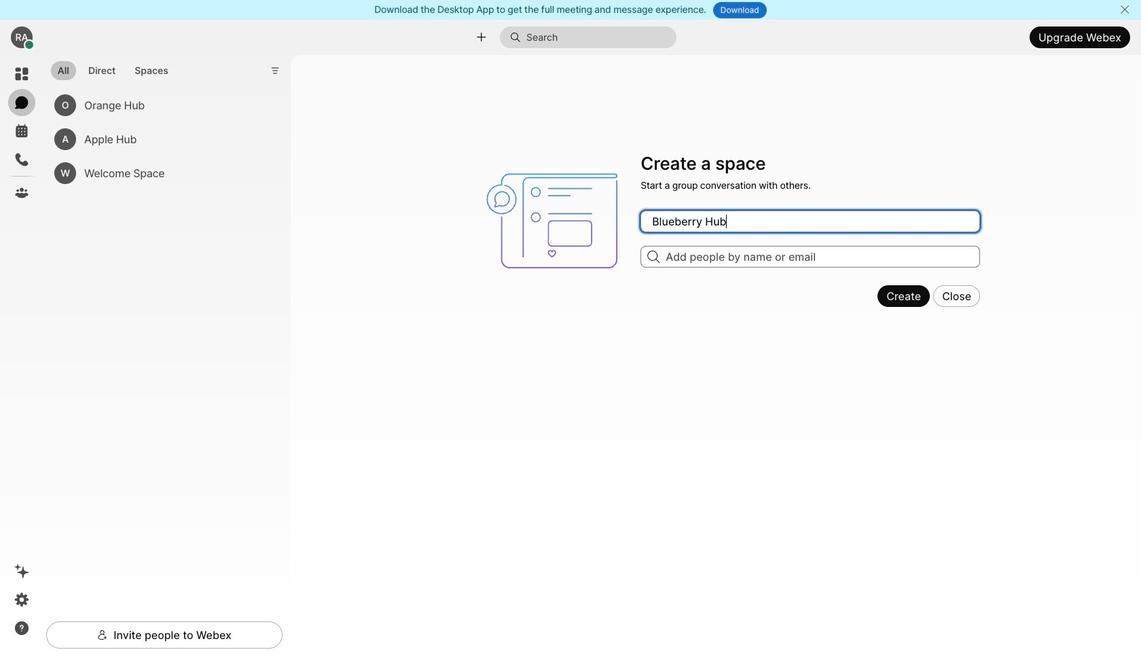 Task type: vqa. For each thing, say whether or not it's contained in the screenshot.
Messaging, has no new notifications image
no



Task type: locate. For each thing, give the bounding box(es) containing it.
Add people by name or email text field
[[641, 246, 980, 268]]

cancel_16 image
[[1119, 4, 1130, 15]]

search_18 image
[[647, 251, 659, 263]]

create a space image
[[480, 149, 632, 293]]

apple hub list item
[[49, 122, 272, 156]]

tab list
[[48, 53, 178, 84]]

navigation
[[0, 55, 43, 654]]



Task type: describe. For each thing, give the bounding box(es) containing it.
Name the space (required) text field
[[641, 211, 980, 233]]

welcome space list item
[[49, 156, 272, 190]]

webex tab list
[[8, 60, 35, 206]]

orange hub list item
[[49, 88, 272, 122]]



